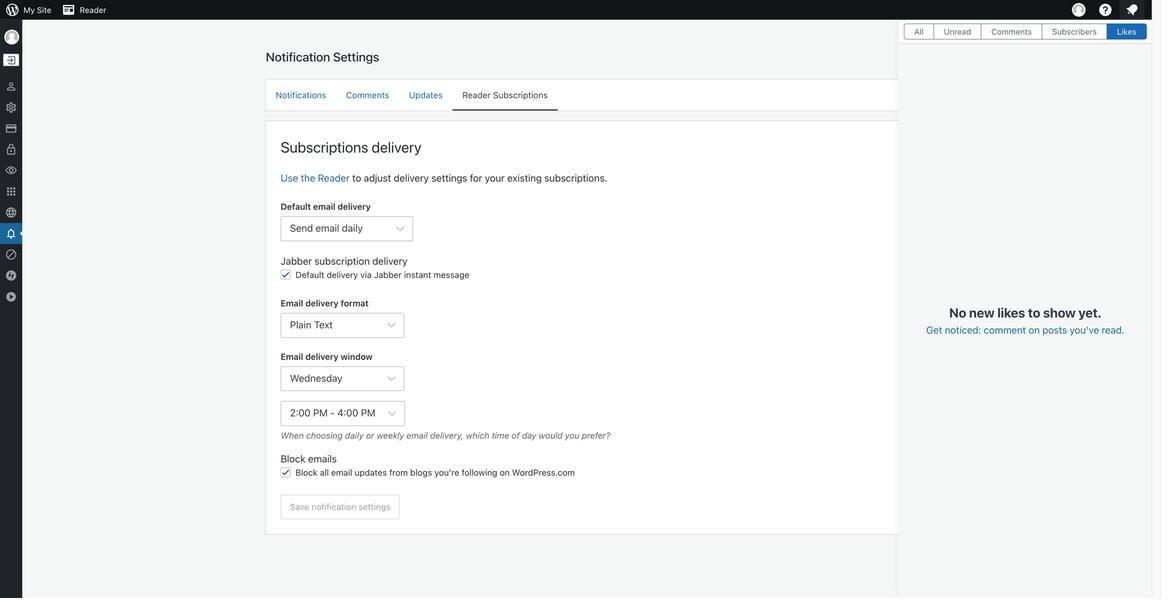 Task type: describe. For each thing, give the bounding box(es) containing it.
default email delivery group
[[281, 200, 894, 241]]

reader for reader subscriptions
[[462, 90, 491, 100]]

noah lott image
[[4, 30, 19, 45]]

none checkbox inside 'jabber subscription delivery' group
[[281, 270, 291, 280]]

block for block all email updates from blogs you're following on wordpress.com
[[296, 468, 318, 478]]

default delivery via jabber instant message
[[296, 270, 469, 280]]

apps image
[[5, 185, 17, 198]]

subscriptions delivery main content
[[266, 49, 909, 535]]

unread
[[944, 27, 971, 36]]

delivery left format
[[305, 298, 339, 308]]

credit_card image
[[5, 122, 17, 135]]

0 vertical spatial jabber
[[281, 255, 312, 267]]

message
[[434, 270, 469, 280]]

lock image
[[5, 143, 17, 156]]

email delivery format
[[281, 298, 369, 308]]

the
[[301, 172, 315, 184]]

weekly
[[377, 431, 404, 441]]

block emails
[[281, 453, 337, 465]]

you're
[[434, 468, 459, 478]]

subscriptions.
[[544, 172, 607, 184]]

2 vertical spatial reader
[[318, 172, 350, 184]]

use the reader to adjust delivery settings for your existing subscriptions.
[[281, 172, 607, 184]]

block for block emails
[[281, 453, 305, 465]]

reader for reader
[[80, 5, 106, 15]]

group containing email delivery window
[[281, 350, 894, 442]]

choosing
[[306, 431, 343, 441]]

help image
[[1098, 2, 1113, 17]]

show
[[1043, 305, 1076, 321]]

comment
[[984, 324, 1026, 336]]

email delivery format group
[[281, 297, 894, 338]]

following
[[462, 468, 497, 478]]

to for adjust
[[352, 172, 361, 184]]

jabber subscription delivery
[[281, 255, 408, 267]]

1 horizontal spatial jabber
[[374, 270, 402, 280]]

on inside no new likes to show yet. get noticed: comment on posts you've read.
[[1029, 324, 1040, 336]]

my site link
[[0, 0, 56, 20]]

my
[[23, 5, 35, 15]]

when
[[281, 431, 304, 441]]

you've
[[1070, 324, 1099, 336]]

delivery,
[[430, 431, 464, 441]]

visibility image
[[5, 164, 17, 177]]

reader link
[[56, 0, 111, 20]]

save notification settings
[[290, 502, 391, 512]]

day
[[522, 431, 536, 441]]

when choosing daily or weekly email delivery, which time of day would you prefer?
[[281, 431, 610, 441]]

daily
[[345, 431, 364, 441]]

default for default email delivery
[[281, 202, 311, 212]]

delivery right adjust
[[394, 172, 429, 184]]

1 horizontal spatial settings
[[431, 172, 467, 184]]

subscriptions inside menu
[[493, 90, 548, 100]]

block emails group
[[281, 452, 894, 483]]

person image
[[5, 80, 17, 93]]

updates
[[355, 468, 387, 478]]

menu containing notifications
[[266, 80, 909, 111]]

1 vertical spatial email
[[406, 431, 428, 441]]

noticed:
[[945, 324, 981, 336]]

subscribers
[[1052, 27, 1097, 36]]

notifications link
[[266, 80, 336, 109]]

all
[[320, 468, 329, 478]]

new
[[969, 305, 995, 321]]

jabber subscription delivery group
[[281, 254, 894, 285]]



Task type: vqa. For each thing, say whether or not it's contained in the screenshot.
HIGHEST HOURLY VIEWS 0 image
no



Task type: locate. For each thing, give the bounding box(es) containing it.
reader right site
[[80, 5, 106, 15]]

default email delivery
[[281, 202, 371, 212]]

delivery up default delivery via jabber instant message
[[372, 255, 408, 267]]

default up email delivery format
[[296, 270, 324, 280]]

0 horizontal spatial to
[[352, 172, 361, 184]]

on left posts
[[1029, 324, 1040, 336]]

to up "get noticed: comment on posts you've read." link
[[1028, 305, 1040, 321]]

2 horizontal spatial reader
[[462, 90, 491, 100]]

email inside email delivery format group
[[281, 298, 303, 308]]

reader subscriptions link
[[453, 80, 558, 109]]

settings inside 'button'
[[359, 502, 391, 512]]

settings image
[[5, 101, 17, 114]]

to
[[352, 172, 361, 184], [1028, 305, 1040, 321]]

reader subscriptions
[[462, 90, 548, 100]]

on right following
[[500, 468, 510, 478]]

blogs
[[410, 468, 432, 478]]

None checkbox
[[281, 270, 291, 280]]

time
[[492, 431, 509, 441]]

block
[[281, 453, 305, 465], [296, 468, 318, 478]]

menu
[[266, 80, 909, 111]]

0 horizontal spatial settings
[[359, 502, 391, 512]]

email down the use the reader link
[[313, 202, 335, 212]]

2 vertical spatial email
[[331, 468, 352, 478]]

none checkbox inside block emails group
[[281, 468, 291, 478]]

jabber right via
[[374, 270, 402, 280]]

notifications image
[[5, 228, 17, 240]]

1 vertical spatial reader
[[462, 90, 491, 100]]

delivery up adjust
[[372, 138, 422, 156]]

default inside 'jabber subscription delivery' group
[[296, 270, 324, 280]]

for
[[470, 172, 482, 184]]

default down use
[[281, 202, 311, 212]]

email inside group
[[281, 352, 303, 362]]

notifications
[[276, 90, 326, 100]]

to inside no new likes to show yet. get noticed: comment on posts you've read.
[[1028, 305, 1040, 321]]

1 email from the top
[[281, 298, 303, 308]]

settings left for on the top left of the page
[[431, 172, 467, 184]]

via
[[360, 270, 372, 280]]

which
[[466, 431, 489, 441]]

my site
[[23, 5, 51, 15]]

settings
[[431, 172, 467, 184], [359, 502, 391, 512]]

of
[[512, 431, 520, 441]]

posts
[[1042, 324, 1067, 336]]

comments right 'unread'
[[991, 27, 1032, 36]]

subscriptions delivery
[[281, 138, 422, 156]]

instant
[[404, 270, 431, 280]]

email
[[313, 202, 335, 212], [406, 431, 428, 441], [331, 468, 352, 478]]

1 vertical spatial to
[[1028, 305, 1040, 321]]

0 vertical spatial default
[[281, 202, 311, 212]]

default
[[281, 202, 311, 212], [296, 270, 324, 280]]

1 vertical spatial subscriptions
[[281, 138, 368, 156]]

jabber left subscription
[[281, 255, 312, 267]]

delivery down adjust
[[338, 202, 371, 212]]

prefer?
[[582, 431, 610, 441]]

likes
[[997, 305, 1025, 321]]

notification
[[312, 502, 356, 512]]

subscriptions
[[493, 90, 548, 100], [281, 138, 368, 156]]

read.
[[1102, 324, 1124, 336]]

to left adjust
[[352, 172, 361, 184]]

likes
[[1117, 27, 1136, 36]]

you
[[565, 431, 579, 441]]

email for email delivery format
[[281, 298, 303, 308]]

reader right updates
[[462, 90, 491, 100]]

email
[[281, 298, 303, 308], [281, 352, 303, 362]]

would
[[539, 431, 563, 441]]

block all email updates from blogs you're following on wordpress.com
[[296, 468, 575, 478]]

save notification settings button
[[281, 495, 400, 520]]

0 vertical spatial email
[[313, 202, 335, 212]]

window
[[341, 352, 373, 362]]

None checkbox
[[281, 468, 291, 478]]

0 vertical spatial to
[[352, 172, 361, 184]]

0 vertical spatial email
[[281, 298, 303, 308]]

adjust
[[364, 172, 391, 184]]

default inside "group"
[[281, 202, 311, 212]]

2 email from the top
[[281, 352, 303, 362]]

reader
[[80, 5, 106, 15], [462, 90, 491, 100], [318, 172, 350, 184]]

0 horizontal spatial reader
[[80, 5, 106, 15]]

1 vertical spatial on
[[500, 468, 510, 478]]

0 vertical spatial on
[[1029, 324, 1040, 336]]

save
[[290, 502, 309, 512]]

manage your notifications image
[[1125, 2, 1139, 17]]

format
[[341, 298, 369, 308]]

0 vertical spatial comments
[[991, 27, 1032, 36]]

to inside the subscriptions delivery main content
[[352, 172, 361, 184]]

site
[[37, 5, 51, 15]]

email for email delivery window
[[281, 352, 303, 362]]

1 horizontal spatial reader
[[318, 172, 350, 184]]

existing
[[507, 172, 542, 184]]

notification settings
[[266, 49, 379, 64]]

email delivery window
[[281, 352, 373, 362]]

1 horizontal spatial on
[[1029, 324, 1040, 336]]

jabber
[[281, 255, 312, 267], [374, 270, 402, 280]]

0 horizontal spatial comments
[[346, 90, 389, 100]]

delivery left window
[[305, 352, 339, 362]]

1 vertical spatial email
[[281, 352, 303, 362]]

all
[[914, 27, 924, 36]]

block image
[[5, 249, 17, 261]]

my profile image
[[1072, 3, 1086, 17]]

1 vertical spatial default
[[296, 270, 324, 280]]

email right all
[[331, 468, 352, 478]]

0 horizontal spatial jabber
[[281, 255, 312, 267]]

settings down updates
[[359, 502, 391, 512]]

block down "block emails"
[[296, 468, 318, 478]]

on
[[1029, 324, 1040, 336], [500, 468, 510, 478]]

1 vertical spatial jabber
[[374, 270, 402, 280]]

0 vertical spatial subscriptions
[[493, 90, 548, 100]]

comments
[[991, 27, 1032, 36], [346, 90, 389, 100]]

0 vertical spatial block
[[281, 453, 305, 465]]

delivery inside "group"
[[338, 202, 371, 212]]

updates
[[409, 90, 443, 100]]

no new likes to show yet. get noticed: comment on posts you've read.
[[926, 305, 1124, 336]]

1 horizontal spatial to
[[1028, 305, 1040, 321]]

1 horizontal spatial subscriptions
[[493, 90, 548, 100]]

1 vertical spatial comments
[[346, 90, 389, 100]]

1 vertical spatial settings
[[359, 502, 391, 512]]

from
[[389, 468, 408, 478]]

updates link
[[399, 80, 453, 109]]

use the reader link
[[281, 172, 350, 184]]

email right weekly
[[406, 431, 428, 441]]

no
[[949, 305, 966, 321]]

get
[[926, 324, 942, 336]]

block down when
[[281, 453, 305, 465]]

delivery
[[372, 138, 422, 156], [394, 172, 429, 184], [338, 202, 371, 212], [372, 255, 408, 267], [327, 270, 358, 280], [305, 298, 339, 308], [305, 352, 339, 362]]

emails
[[308, 453, 337, 465]]

to for show
[[1028, 305, 1040, 321]]

email inside group
[[331, 468, 352, 478]]

email inside "group"
[[313, 202, 335, 212]]

default for default delivery via jabber instant message
[[296, 270, 324, 280]]

comments inside comments link
[[346, 90, 389, 100]]

0 vertical spatial settings
[[431, 172, 467, 184]]

0 vertical spatial reader
[[80, 5, 106, 15]]

1 vertical spatial block
[[296, 468, 318, 478]]

0 horizontal spatial subscriptions
[[281, 138, 368, 156]]

comments up subscriptions delivery
[[346, 90, 389, 100]]

log out of wordpress.com image
[[6, 55, 17, 66]]

subscription
[[314, 255, 370, 267]]

reader right the
[[318, 172, 350, 184]]

get noticed: comment on posts you've read. link
[[926, 324, 1124, 336]]

0 horizontal spatial on
[[500, 468, 510, 478]]

comments link
[[336, 80, 399, 109]]

on inside block emails group
[[500, 468, 510, 478]]

wordpress.com
[[512, 468, 575, 478]]

language image
[[5, 206, 17, 219]]

use
[[281, 172, 298, 184]]

delivery down subscription
[[327, 270, 358, 280]]

yet.
[[1079, 305, 1101, 321]]

group
[[281, 350, 894, 442]]

your
[[485, 172, 505, 184]]

1 horizontal spatial comments
[[991, 27, 1032, 36]]

or
[[366, 431, 374, 441]]



